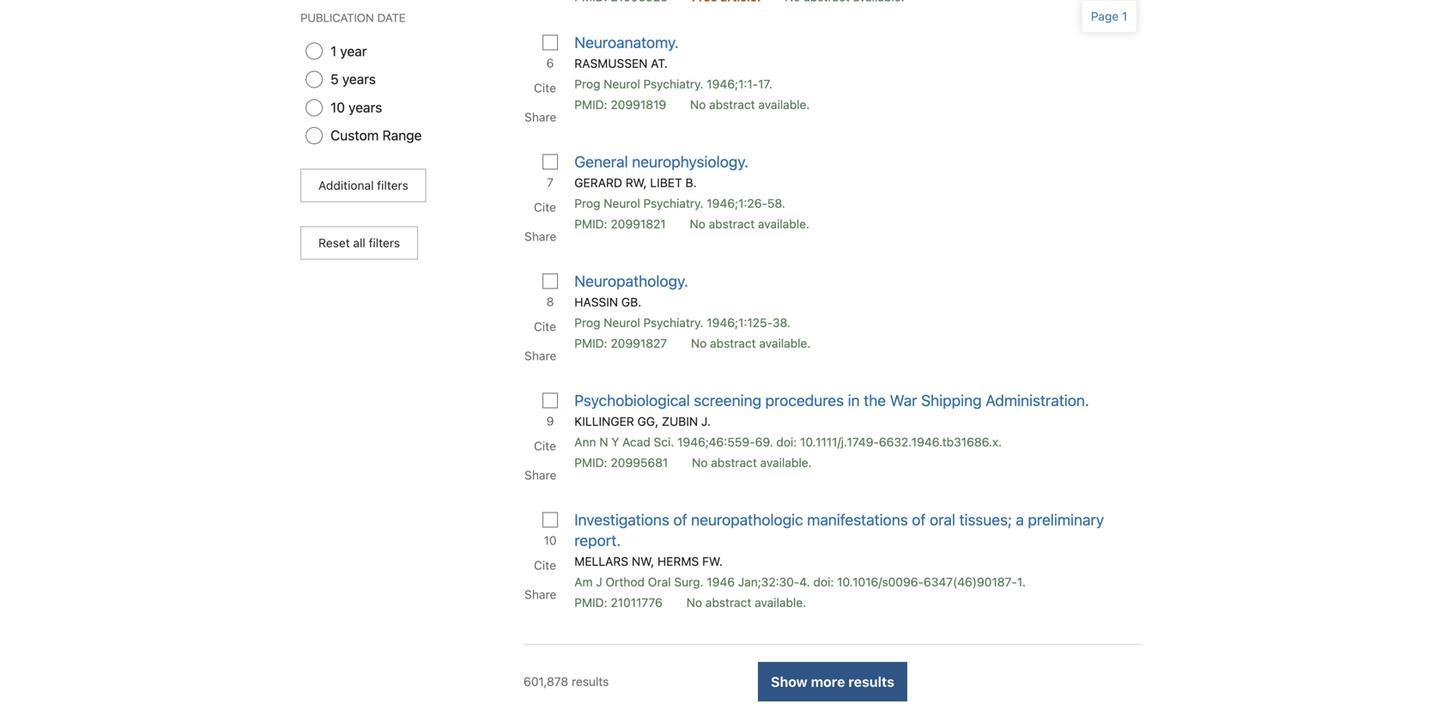 Task type: locate. For each thing, give the bounding box(es) containing it.
cite button for general neurophysiology.
[[532, 193, 561, 222]]

cite for investigations of neuropathologic manifestations of oral tissues; a preliminary report.
[[534, 558, 556, 572]]

4 share from the top
[[525, 468, 557, 482]]

pmid: down am
[[575, 596, 608, 610]]

prog down rasmussen
[[575, 77, 601, 91]]

at.
[[651, 56, 668, 70]]

share button down the 8
[[523, 341, 561, 371]]

1 psychiatry. from the top
[[644, 77, 704, 91]]

prog inside hassin gb. prog neurol psychiatry. 1946;1:125-38. pmid: 20991827
[[575, 316, 601, 330]]

share left am
[[525, 587, 557, 602]]

abstract down 1946;1:26-
[[709, 217, 755, 231]]

2 cite button from the top
[[532, 312, 561, 341]]

abstract down 1946
[[706, 596, 752, 610]]

psychiatry. down "at."
[[644, 77, 704, 91]]

0 vertical spatial prog
[[575, 77, 601, 91]]

3 cite button from the top
[[532, 551, 561, 580]]

no down 1946;1:125- on the top of the page
[[691, 336, 707, 350]]

3 psychiatry. from the top
[[644, 316, 704, 330]]

doi: right 4.
[[814, 575, 834, 589]]

20995681
[[611, 456, 668, 470]]

1 of from the left
[[674, 511, 687, 529]]

6
[[547, 56, 554, 70]]

1 horizontal spatial doi:
[[814, 575, 834, 589]]

10 down 5
[[331, 99, 345, 115]]

1 share button from the top
[[523, 103, 561, 132]]

1 horizontal spatial 10
[[544, 533, 557, 547]]

cite button
[[532, 193, 561, 222], [532, 432, 561, 461], [532, 551, 561, 580]]

prog down 'gerard'
[[575, 196, 601, 210]]

prog inside gerard rw, libet b. prog neurol psychiatry. 1946;1:26-58. pmid: 20991821
[[575, 196, 601, 210]]

cite button down 6
[[532, 73, 561, 103]]

0 vertical spatial cite button
[[532, 193, 561, 222]]

0 vertical spatial years
[[342, 71, 376, 87]]

share for neuropathology.
[[525, 349, 557, 363]]

years up custom
[[349, 99, 382, 115]]

herms
[[658, 554, 699, 568]]

abstract for screening
[[711, 456, 757, 470]]

cite button left am
[[532, 551, 561, 580]]

1 vertical spatial years
[[349, 99, 382, 115]]

doi: inside the mellars nw, herms fw. am j orthod oral surg. 1946 jan;32:30-4. doi: 10.1016/s0096-6347(46)90187-1. pmid: 21011776
[[814, 575, 834, 589]]

available. down 69.
[[761, 456, 812, 470]]

available. down 58.
[[758, 217, 810, 231]]

0 vertical spatial 1
[[1122, 9, 1128, 23]]

abstract for neurophysiology.
[[709, 217, 755, 231]]

share for neuroanatomy.
[[525, 110, 557, 124]]

1 cite from the top
[[534, 81, 556, 95]]

1946;1:125-
[[707, 316, 773, 330]]

2 vertical spatial psychiatry.
[[644, 316, 704, 330]]

psychiatry.
[[644, 77, 704, 91], [644, 196, 704, 210], [644, 316, 704, 330]]

1 horizontal spatial results
[[849, 674, 895, 690]]

cite button for neuroanatomy.
[[532, 73, 561, 103]]

neurophysiology.
[[632, 152, 749, 171]]

1 vertical spatial filters
[[369, 236, 400, 250]]

page 1 button
[[1082, 0, 1137, 33]]

6632.1946.tb31686.x.
[[879, 435, 1002, 449]]

abstract
[[709, 97, 755, 112], [709, 217, 755, 231], [710, 336, 756, 350], [711, 456, 757, 470], [706, 596, 752, 610]]

neurol down rw,
[[604, 196, 640, 210]]

5 years
[[331, 71, 376, 87]]

4 cite from the top
[[534, 439, 556, 453]]

3 pmid: from the top
[[575, 336, 608, 350]]

1 vertical spatial cite button
[[532, 432, 561, 461]]

available. for screening
[[761, 456, 812, 470]]

0 vertical spatial 10
[[331, 99, 345, 115]]

years
[[342, 71, 376, 87], [349, 99, 382, 115]]

2 vertical spatial prog
[[575, 316, 601, 330]]

3 share from the top
[[525, 349, 557, 363]]

psychiatry. inside rasmussen at. prog neurol psychiatry. 1946;1:1-17. pmid: 20991819
[[644, 77, 704, 91]]

filters inside button
[[377, 178, 409, 192]]

abstract down 1946;46:559-
[[711, 456, 757, 470]]

no abstract available. down 17.
[[690, 97, 810, 112]]

no for neuroanatomy.
[[690, 97, 706, 112]]

filters right all
[[369, 236, 400, 250]]

available. down '38.'
[[760, 336, 811, 350]]

0 horizontal spatial doi:
[[777, 435, 797, 449]]

share button for investigations of neuropathologic manifestations of oral tissues; a preliminary report.
[[523, 580, 561, 609]]

2 pmid: from the top
[[575, 217, 608, 231]]

gerard rw, libet b. prog neurol psychiatry. 1946;1:26-58. pmid: 20991821
[[575, 176, 786, 231]]

show more results button
[[758, 662, 908, 702]]

no abstract available. down 1946;1:26-
[[690, 217, 810, 231]]

2 share from the top
[[525, 229, 557, 243]]

pmid: inside rasmussen at. prog neurol psychiatry. 1946;1:1-17. pmid: 20991819
[[575, 97, 608, 112]]

share for general neurophysiology.
[[525, 229, 557, 243]]

psychiatry. down libet
[[644, 196, 704, 210]]

2 share button from the top
[[523, 461, 561, 490]]

procedures
[[766, 391, 844, 410]]

cite button down 9
[[532, 432, 561, 461]]

neuropathology. link
[[575, 271, 689, 292]]

prog down hassin
[[575, 316, 601, 330]]

10 left 'report.'
[[544, 533, 557, 547]]

additional filters
[[319, 178, 409, 192]]

2 vertical spatial neurol
[[604, 316, 640, 330]]

available. for of
[[755, 596, 807, 610]]

1 vertical spatial doi:
[[814, 575, 834, 589]]

0 horizontal spatial 10
[[331, 99, 345, 115]]

0 vertical spatial filters
[[377, 178, 409, 192]]

cite button down 7
[[532, 193, 561, 222]]

5 cite from the top
[[534, 558, 556, 572]]

1 neurol from the top
[[604, 77, 640, 91]]

1 vertical spatial cite button
[[532, 312, 561, 341]]

5 share from the top
[[525, 587, 557, 602]]

1.
[[1018, 575, 1026, 589]]

cite down 7
[[534, 200, 556, 214]]

oral
[[930, 511, 956, 529]]

date
[[378, 8, 406, 25]]

pmid: down rasmussen
[[575, 97, 608, 112]]

neuroanatomy.
[[575, 33, 679, 52]]

0 vertical spatial neurol
[[604, 77, 640, 91]]

neuropathology.
[[575, 272, 689, 290]]

4 pmid: from the top
[[575, 456, 608, 470]]

neurol inside rasmussen at. prog neurol psychiatry. 1946;1:1-17. pmid: 20991819
[[604, 77, 640, 91]]

prog
[[575, 77, 601, 91], [575, 196, 601, 210], [575, 316, 601, 330]]

doi:
[[777, 435, 797, 449], [814, 575, 834, 589]]

1 right page
[[1122, 9, 1128, 23]]

gg,
[[638, 414, 659, 429]]

reset all filters button
[[301, 226, 418, 260]]

1 pmid: from the top
[[575, 97, 608, 112]]

share down the 8
[[525, 349, 557, 363]]

pmid:
[[575, 97, 608, 112], [575, 217, 608, 231], [575, 336, 608, 350], [575, 456, 608, 470], [575, 596, 608, 610]]

1 vertical spatial prog
[[575, 196, 601, 210]]

cite button down the 8
[[532, 312, 561, 341]]

no for investigations of neuropathologic manifestations of oral tissues; a preliminary report.
[[687, 596, 702, 610]]

1 horizontal spatial of
[[912, 511, 926, 529]]

neurol for neuroanatomy.
[[604, 77, 640, 91]]

of
[[674, 511, 687, 529], [912, 511, 926, 529]]

psychobiological screening procedures in the war shipping administration.
[[575, 391, 1090, 410]]

gb.
[[622, 295, 642, 309]]

2 neurol from the top
[[604, 196, 640, 210]]

doi: right 69.
[[777, 435, 797, 449]]

2 cite button from the top
[[532, 432, 561, 461]]

neurol down rasmussen
[[604, 77, 640, 91]]

custom
[[331, 127, 379, 144]]

1 share button from the top
[[523, 222, 561, 251]]

no down 1946;46:559-
[[692, 456, 708, 470]]

available. down jan;32:30-
[[755, 596, 807, 610]]

1946;46:559-
[[678, 435, 755, 449]]

filters inside 'button'
[[369, 236, 400, 250]]

0 vertical spatial cite button
[[532, 73, 561, 103]]

no down b.
[[690, 217, 706, 231]]

0 vertical spatial doi:
[[777, 435, 797, 449]]

pmid: down 'gerard'
[[575, 217, 608, 231]]

share down 6
[[525, 110, 557, 124]]

1 vertical spatial share button
[[523, 341, 561, 371]]

orthod
[[606, 575, 645, 589]]

share button down 9
[[523, 461, 561, 490]]

filters right additional
[[377, 178, 409, 192]]

1 vertical spatial neurol
[[604, 196, 640, 210]]

results inside button
[[849, 674, 895, 690]]

1 prog from the top
[[575, 77, 601, 91]]

pmid: down ann
[[575, 456, 608, 470]]

available. for neurophysiology.
[[758, 217, 810, 231]]

available. down 17.
[[759, 97, 810, 112]]

share button down 7
[[523, 222, 561, 251]]

j
[[596, 575, 603, 589]]

1 horizontal spatial 1
[[1122, 9, 1128, 23]]

1 cite button from the top
[[532, 193, 561, 222]]

prog for neuroanatomy.
[[575, 77, 601, 91]]

1 left year
[[331, 43, 337, 59]]

3 prog from the top
[[575, 316, 601, 330]]

0 vertical spatial share button
[[523, 222, 561, 251]]

of up the herms
[[674, 511, 687, 529]]

neurol
[[604, 77, 640, 91], [604, 196, 640, 210], [604, 316, 640, 330]]

3 neurol from the top
[[604, 316, 640, 330]]

pmid: inside gerard rw, libet b. prog neurol psychiatry. 1946;1:26-58. pmid: 20991821
[[575, 217, 608, 231]]

hassin gb. prog neurol psychiatry. 1946;1:125-38. pmid: 20991827
[[575, 295, 791, 350]]

of left oral
[[912, 511, 926, 529]]

no abstract available. down jan;32:30-
[[687, 596, 807, 610]]

general neurophysiology.
[[575, 152, 749, 171]]

2 psychiatry. from the top
[[644, 196, 704, 210]]

8
[[547, 295, 554, 309]]

20991821
[[611, 217, 666, 231]]

killinger
[[575, 414, 634, 429]]

2 prog from the top
[[575, 196, 601, 210]]

share down 7
[[525, 229, 557, 243]]

0 vertical spatial psychiatry.
[[644, 77, 704, 91]]

no down surg.
[[687, 596, 702, 610]]

cite left mellars
[[534, 558, 556, 572]]

share button
[[523, 222, 561, 251], [523, 341, 561, 371], [523, 580, 561, 609]]

share button
[[523, 103, 561, 132], [523, 461, 561, 490]]

2 cite from the top
[[534, 200, 556, 214]]

no abstract available. down 1946;1:125- on the top of the page
[[691, 336, 811, 350]]

results right more on the right bottom of page
[[849, 674, 895, 690]]

shipping
[[922, 391, 982, 410]]

share down 9
[[525, 468, 557, 482]]

3 cite from the top
[[534, 319, 556, 334]]

psychiatry. inside hassin gb. prog neurol psychiatry. 1946;1:125-38. pmid: 20991827
[[644, 316, 704, 330]]

psychiatry. up 20991827
[[644, 316, 704, 330]]

neurol down gb.
[[604, 316, 640, 330]]

1 cite button from the top
[[532, 73, 561, 103]]

0 vertical spatial share button
[[523, 103, 561, 132]]

years right 5
[[342, 71, 376, 87]]

2 share button from the top
[[523, 341, 561, 371]]

surg.
[[674, 575, 704, 589]]

0 horizontal spatial of
[[674, 511, 687, 529]]

neurol inside gerard rw, libet b. prog neurol psychiatry. 1946;1:26-58. pmid: 20991821
[[604, 196, 640, 210]]

no abstract available.
[[690, 97, 810, 112], [690, 217, 810, 231], [691, 336, 811, 350], [692, 456, 812, 470], [687, 596, 807, 610]]

share button down 6
[[523, 103, 561, 132]]

results right 601,878
[[572, 675, 609, 689]]

share for psychobiological screening procedures in the war shipping administration.
[[525, 468, 557, 482]]

no for psychobiological screening procedures in the war shipping administration.
[[692, 456, 708, 470]]

5 pmid: from the top
[[575, 596, 608, 610]]

38.
[[773, 316, 791, 330]]

0 horizontal spatial 1
[[331, 43, 337, 59]]

no abstract available. down 69.
[[692, 456, 812, 470]]

neurol inside hassin gb. prog neurol psychiatry. 1946;1:125-38. pmid: 20991827
[[604, 316, 640, 330]]

tissues;
[[960, 511, 1012, 529]]

psychobiological screening procedures in the war shipping administration. link
[[575, 390, 1090, 411]]

1 vertical spatial 1
[[331, 43, 337, 59]]

share button left am
[[523, 580, 561, 609]]

cite down the 8
[[534, 319, 556, 334]]

prog inside rasmussen at. prog neurol psychiatry. 1946;1:1-17. pmid: 20991819
[[575, 77, 601, 91]]

cite button
[[532, 73, 561, 103], [532, 312, 561, 341]]

2 vertical spatial share button
[[523, 580, 561, 609]]

psychiatry. for neuroanatomy.
[[644, 77, 704, 91]]

10
[[331, 99, 345, 115], [544, 533, 557, 547]]

show
[[771, 674, 808, 690]]

1 vertical spatial 10
[[544, 533, 557, 547]]

the
[[864, 391, 886, 410]]

no up neurophysiology.
[[690, 97, 706, 112]]

cite down 6
[[534, 81, 556, 95]]

cite down 9
[[534, 439, 556, 453]]

no
[[690, 97, 706, 112], [690, 217, 706, 231], [691, 336, 707, 350], [692, 456, 708, 470], [687, 596, 702, 610]]

screening
[[694, 391, 762, 410]]

10 for 10
[[544, 533, 557, 547]]

cite
[[534, 81, 556, 95], [534, 200, 556, 214], [534, 319, 556, 334], [534, 439, 556, 453], [534, 558, 556, 572]]

sci.
[[654, 435, 674, 449]]

neuropathologic
[[691, 511, 804, 529]]

1
[[1122, 9, 1128, 23], [331, 43, 337, 59]]

results
[[849, 674, 895, 690], [572, 675, 609, 689]]

1 vertical spatial psychiatry.
[[644, 196, 704, 210]]

3 share button from the top
[[523, 580, 561, 609]]

psychiatry. inside gerard rw, libet b. prog neurol psychiatry. 1946;1:26-58. pmid: 20991821
[[644, 196, 704, 210]]

cite for psychobiological screening procedures in the war shipping administration.
[[534, 439, 556, 453]]

1 share from the top
[[525, 110, 557, 124]]

share
[[525, 110, 557, 124], [525, 229, 557, 243], [525, 349, 557, 363], [525, 468, 557, 482], [525, 587, 557, 602]]

cite for neuropathology.
[[534, 319, 556, 334]]

cite for general neurophysiology.
[[534, 200, 556, 214]]

acad
[[623, 435, 651, 449]]

mellars nw, herms fw. am j orthod oral surg. 1946 jan;32:30-4. doi: 10.1016/s0096-6347(46)90187-1. pmid: 21011776
[[575, 554, 1026, 610]]

all
[[353, 236, 366, 250]]

pmid: down hassin
[[575, 336, 608, 350]]

0 horizontal spatial results
[[572, 675, 609, 689]]

neuroanatomy. link
[[575, 32, 679, 53]]

gerard
[[575, 176, 623, 190]]

1 vertical spatial share button
[[523, 461, 561, 490]]

2 vertical spatial cite button
[[532, 551, 561, 580]]

no abstract available. for screening
[[692, 456, 812, 470]]



Task type: vqa. For each thing, say whether or not it's contained in the screenshot.
the Here's
no



Task type: describe. For each thing, give the bounding box(es) containing it.
1946;1:26-
[[707, 196, 768, 210]]

10 for 10 years
[[331, 99, 345, 115]]

no abstract available. for of
[[687, 596, 807, 610]]

psychobiological
[[575, 391, 690, 410]]

2 of from the left
[[912, 511, 926, 529]]

10 years
[[331, 99, 382, 115]]

years for 10 years
[[349, 99, 382, 115]]

share button for neuropathology.
[[523, 341, 561, 371]]

page 1
[[1091, 9, 1128, 23]]

n
[[600, 435, 608, 449]]

j.
[[702, 414, 711, 429]]

1946;1:1-
[[707, 77, 758, 91]]

year
[[340, 43, 367, 59]]

fw.
[[702, 554, 723, 568]]

prog for neuropathology.
[[575, 316, 601, 330]]

rasmussen at. prog neurol psychiatry. 1946;1:1-17. pmid: 20991819
[[575, 56, 773, 112]]

1946
[[707, 575, 735, 589]]

58.
[[768, 196, 786, 210]]

general neurophysiology. link
[[575, 152, 749, 172]]

10.1111/j.1749-
[[800, 435, 879, 449]]

war
[[890, 391, 918, 410]]

reset
[[319, 236, 350, 250]]

publication date
[[301, 8, 406, 25]]

range
[[383, 127, 422, 144]]

share button for general neurophysiology.
[[523, 222, 561, 251]]

7
[[547, 175, 554, 189]]

69.
[[755, 435, 773, 449]]

investigations
[[575, 511, 670, 529]]

6347(46)90187-
[[924, 575, 1018, 589]]

601,878 results
[[524, 675, 609, 689]]

1 inside button
[[1122, 9, 1128, 23]]

general
[[575, 152, 628, 171]]

psychiatry. for neuropathology.
[[644, 316, 704, 330]]

share button for neuroanatomy.
[[523, 103, 561, 132]]

libet
[[650, 176, 682, 190]]

administration.
[[986, 391, 1090, 410]]

cite for neuroanatomy.
[[534, 81, 556, 95]]

oral
[[648, 575, 671, 589]]

no for neuropathology.
[[691, 336, 707, 350]]

select to open a dropdown and enter a custom date range. element
[[305, 127, 498, 145]]

manifestations
[[807, 511, 908, 529]]

custom range
[[331, 127, 422, 144]]

pmid: inside hassin gb. prog neurol psychiatry. 1946;1:125-38. pmid: 20991827
[[575, 336, 608, 350]]

abstract down 1946;1:1-
[[709, 97, 755, 112]]

neurol for neuropathology.
[[604, 316, 640, 330]]

report.
[[575, 531, 621, 550]]

share button for psychobiological screening procedures in the war shipping administration.
[[523, 461, 561, 490]]

additional
[[319, 178, 374, 192]]

20991819
[[611, 97, 667, 112]]

ann
[[575, 435, 596, 449]]

zubin
[[662, 414, 698, 429]]

no for general neurophysiology.
[[690, 217, 706, 231]]

nw,
[[632, 554, 655, 568]]

mellars
[[575, 554, 629, 568]]

in
[[848, 391, 860, 410]]

10.1016/s0096-
[[837, 575, 924, 589]]

cite button for investigations of neuropathologic manifestations of oral tissues; a preliminary report.
[[532, 551, 561, 580]]

publication
[[301, 8, 374, 25]]

more
[[811, 674, 845, 690]]

killinger gg, zubin j. ann n y acad sci. 1946;46:559-69. doi: 10.1111/j.1749-6632.1946.tb31686.x. pmid: 20995681
[[575, 414, 1002, 470]]

investigations of neuropathologic manifestations of oral tissues; a preliminary report.
[[575, 511, 1105, 550]]

am
[[575, 575, 593, 589]]

additional filters button
[[301, 169, 427, 202]]

17.
[[758, 77, 773, 91]]

cite button for psychobiological screening procedures in the war shipping administration.
[[532, 432, 561, 461]]

601,878
[[524, 675, 569, 689]]

pmid: inside the mellars nw, herms fw. am j orthod oral surg. 1946 jan;32:30-4. doi: 10.1016/s0096-6347(46)90187-1. pmid: 21011776
[[575, 596, 608, 610]]

abstract for of
[[706, 596, 752, 610]]

hassin
[[575, 295, 618, 309]]

9
[[547, 414, 554, 428]]

21011776
[[611, 596, 663, 610]]

cite button for neuropathology.
[[532, 312, 561, 341]]

rasmussen
[[575, 56, 648, 70]]

rw,
[[626, 176, 647, 190]]

preliminary
[[1028, 511, 1105, 529]]

years for 5 years
[[342, 71, 376, 87]]

abstract down 1946;1:125- on the top of the page
[[710, 336, 756, 350]]

pmid: inside killinger gg, zubin j. ann n y acad sci. 1946;46:559-69. doi: 10.1111/j.1749-6632.1946.tb31686.x. pmid: 20995681
[[575, 456, 608, 470]]

5
[[331, 71, 339, 87]]

share for investigations of neuropathologic manifestations of oral tissues; a preliminary report.
[[525, 587, 557, 602]]

no abstract available. for neurophysiology.
[[690, 217, 810, 231]]

1 year
[[331, 43, 367, 59]]

show more results
[[771, 674, 895, 690]]

a
[[1016, 511, 1024, 529]]

investigations of neuropathologic manifestations of oral tissues; a preliminary report. link
[[575, 510, 1131, 551]]

b.
[[686, 176, 697, 190]]

y
[[612, 435, 619, 449]]

20991827
[[611, 336, 667, 350]]

doi: inside killinger gg, zubin j. ann n y acad sci. 1946;46:559-69. doi: 10.1111/j.1749-6632.1946.tb31686.x. pmid: 20995681
[[777, 435, 797, 449]]



